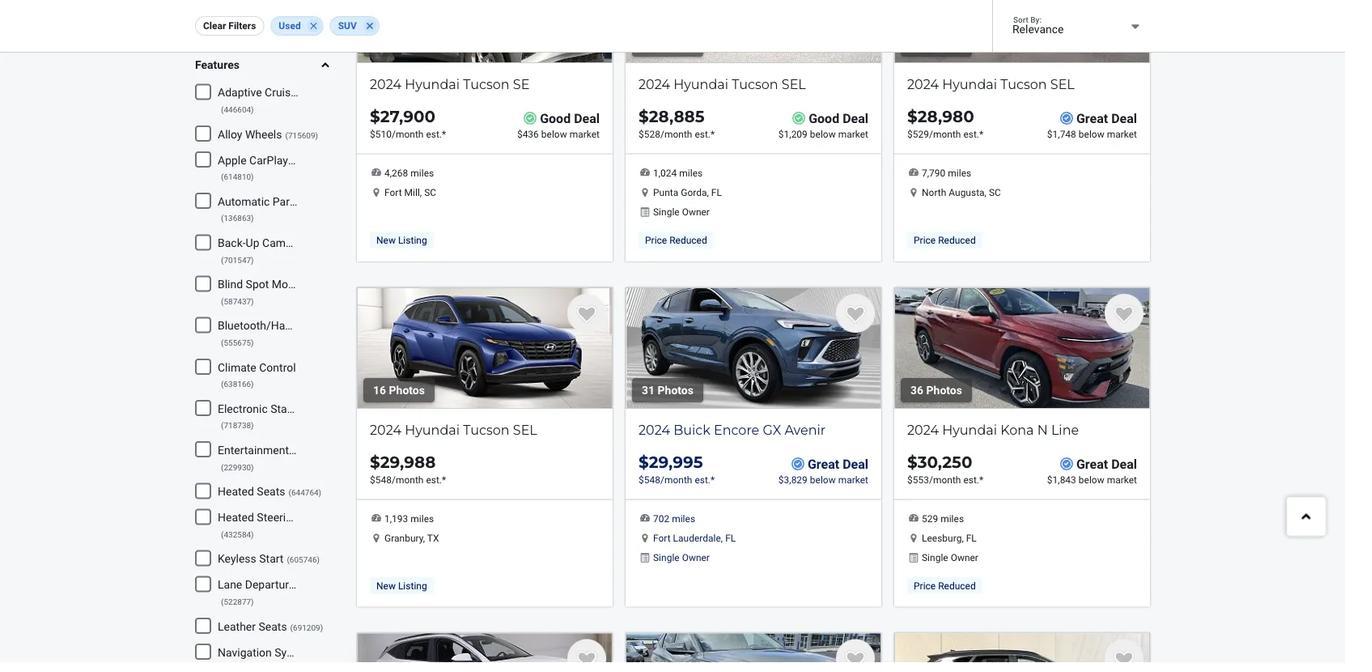 Task type: describe. For each thing, give the bounding box(es) containing it.
) inside entertainment system ( 229930 )
[[251, 462, 254, 472]]

$1,209
[[779, 128, 808, 140]]

27,900
[[380, 106, 436, 126]]

deal for 28,980
[[1112, 111, 1138, 126]]

$ 27,900 $ 510 /month est.*
[[370, 106, 446, 140]]

blind
[[218, 278, 243, 291]]

great for 29,995
[[808, 456, 840, 471]]

) inside lane departure warning ( 522877 )
[[251, 597, 254, 607]]

fort for 29,995
[[653, 532, 671, 544]]

price reduced for 30,250
[[914, 580, 976, 591]]

leesburg , fl
[[922, 532, 977, 544]]

sc for 27,900
[[424, 187, 436, 198]]

( inside leather seats ( 691209 )
[[290, 622, 293, 632]]

sc for 28,980
[[989, 187, 1001, 198]]

691209
[[293, 622, 320, 632]]

market for 29,995
[[838, 474, 869, 485]]

free
[[307, 319, 329, 332]]

granbury , tx
[[385, 532, 439, 544]]

$436
[[517, 128, 539, 140]]

leather seats ( 691209 )
[[218, 620, 323, 633]]

market for 30,250
[[1107, 474, 1138, 485]]

kona
[[1001, 422, 1034, 437]]

navigation
[[218, 645, 272, 659]]

n
[[1038, 422, 1048, 437]]

apple carplay/android auto ( 614810 )
[[218, 153, 359, 182]]

system for entertainment system ( 229930 )
[[292, 443, 329, 457]]

new listing for 2024 hyundai tucson sel
[[376, 580, 427, 591]]

avenir
[[785, 422, 826, 437]]

leesburg
[[922, 532, 962, 544]]

seats for leather seats
[[259, 620, 287, 633]]

clear filters
[[203, 20, 256, 32]]

granbury
[[385, 532, 423, 544]]

color
[[195, 18, 222, 32]]

553
[[913, 474, 929, 485]]

2024 hyundai tucson sel for 28,980
[[908, 76, 1075, 92]]

clear filters button
[[195, 16, 264, 36]]

keyless start ( 605746 )
[[218, 552, 320, 566]]

below for 28,885
[[810, 128, 836, 140]]

suv
[[338, 20, 357, 32]]

29,995
[[649, 452, 703, 472]]

climate
[[218, 361, 256, 374]]

718738
[[224, 421, 251, 430]]

( inside lane departure warning ( 522877 )
[[221, 597, 224, 607]]

/month est.* for 29,995
[[661, 474, 715, 485]]

) inside climate control ( 638166 )
[[251, 379, 254, 389]]

market for 27,900
[[570, 128, 600, 140]]

north augusta , sc
[[922, 187, 1001, 198]]

single for 29,995
[[653, 552, 680, 563]]

new listing for 2024 hyundai tucson se
[[376, 235, 427, 246]]

deal for 29,995
[[843, 456, 869, 471]]

1,193
[[385, 513, 408, 525]]

) inside apple carplay/android auto ( 614810 )
[[251, 172, 254, 182]]

automatic
[[218, 195, 270, 208]]

2024 for 29,995
[[639, 422, 670, 437]]

229930
[[224, 462, 251, 472]]

, for 28,980
[[985, 187, 987, 198]]

single owner for 28,885
[[653, 206, 710, 218]]

control for cruise
[[300, 86, 336, 99]]

up
[[246, 236, 260, 250]]

36
[[911, 383, 924, 397]]

( inside the keyless start ( 605746 )
[[287, 555, 290, 565]]

7,790 miles
[[922, 168, 972, 179]]

warning
[[298, 578, 339, 591]]

0 horizontal spatial 2024 hyundai tucson sel
[[370, 422, 537, 437]]

( inside heated seats ( 644764 )
[[289, 488, 291, 497]]

hyundai for 28,980
[[943, 76, 997, 92]]

camera
[[262, 236, 302, 250]]

701547
[[224, 255, 251, 265]]

carplay/android
[[249, 153, 332, 167]]

seats for heated seats
[[257, 485, 285, 498]]

sel for 28,980
[[1051, 76, 1075, 92]]

alloy
[[218, 127, 242, 141]]

614810
[[224, 172, 251, 182]]

leather
[[218, 620, 256, 633]]

mill
[[404, 187, 420, 198]]

climate control ( 638166 )
[[218, 361, 296, 389]]

/month est.* for 28,980
[[929, 128, 984, 140]]

2024 for 28,980
[[908, 76, 939, 92]]

446604
[[224, 105, 251, 114]]

) inside adaptive cruise control ( 446604 )
[[251, 105, 254, 114]]

miles for 30,250
[[941, 513, 964, 525]]

back-up camera ( 701547 )
[[218, 236, 302, 265]]

1 vertical spatial 529
[[922, 513, 939, 525]]

punta gorda , fl
[[653, 187, 722, 198]]

510
[[375, 128, 392, 140]]

single for 28,885
[[653, 206, 680, 218]]

adaptive cruise control ( 446604 )
[[218, 86, 336, 114]]

7,790
[[922, 168, 946, 179]]

heated for heated seats
[[218, 485, 254, 498]]

navigation system
[[218, 645, 312, 659]]

departure
[[245, 578, 295, 591]]

market for 28,885
[[838, 128, 869, 140]]

) inside leather seats ( 691209 )
[[320, 622, 323, 632]]

702 miles
[[653, 513, 696, 525]]

( inside apple carplay/android auto ( 614810 )
[[221, 172, 224, 182]]

2024 hyundai kona image
[[895, 287, 1150, 409]]

605746
[[290, 555, 317, 565]]

529 inside $ 28,980 $ 529 /month est.*
[[913, 128, 929, 140]]

2024 for 28,885
[[639, 76, 670, 92]]

587437
[[224, 296, 251, 306]]

miles for 28,980
[[948, 168, 972, 179]]

owner for 28,885
[[682, 206, 710, 218]]

) inside back-up camera ( 701547 )
[[251, 255, 254, 265]]

4,268 miles
[[385, 168, 434, 179]]

stability
[[271, 402, 311, 415]]

fl for 29,995
[[726, 532, 736, 544]]

/month est.* for 30,250
[[929, 474, 984, 485]]

spot
[[246, 278, 269, 291]]

1,024
[[653, 168, 677, 179]]

great deal for 30,250
[[1077, 456, 1138, 471]]

( inside climate control ( 638166 )
[[221, 379, 224, 389]]

29,988
[[380, 452, 436, 472]]

2024 buick encore gx avenir
[[639, 422, 826, 437]]

2024 hyundai kona n line
[[908, 422, 1079, 437]]

$1,843 below market
[[1047, 474, 1138, 485]]

owner for 29,995
[[682, 552, 710, 563]]

hyundai for 28,885
[[674, 76, 729, 92]]

644764
[[291, 488, 319, 497]]

, for 28,885
[[707, 187, 709, 198]]

( inside blind spot monitor ( 587437 )
[[221, 296, 224, 306]]

( inside alloy wheels ( 715609 )
[[285, 130, 288, 140]]

fort mill , sc
[[385, 187, 436, 198]]

photos for 27,900
[[383, 38, 419, 51]]

) inside electronic stability control ( 718738 )
[[251, 421, 254, 430]]

miles for 28,885
[[680, 168, 703, 179]]

$3,829 below market
[[779, 474, 869, 485]]

$1,748 below market
[[1047, 128, 1138, 140]]

lauderdale
[[673, 532, 721, 544]]

great for 30,250
[[1077, 456, 1109, 471]]

gx
[[763, 422, 782, 437]]

great deal for 28,980
[[1077, 111, 1138, 126]]

529 miles
[[922, 513, 964, 525]]

electronic
[[218, 402, 268, 415]]

( inside bluetooth/hands-free ( 555675 )
[[221, 338, 224, 348]]

31 photos
[[642, 383, 694, 397]]

4,268
[[385, 168, 408, 179]]

) inside automatic parking ( 136863 )
[[251, 213, 254, 223]]

automatic parking ( 136863 )
[[218, 195, 311, 223]]

( inside back-up camera ( 701547 )
[[221, 255, 224, 265]]

good deal for 27,900
[[540, 111, 600, 126]]

$1,209 below market
[[779, 128, 869, 140]]

( inside heated steering wheel ( 432584 )
[[221, 529, 224, 539]]



Task type: locate. For each thing, give the bounding box(es) containing it.
0 vertical spatial 529
[[913, 128, 929, 140]]

0 horizontal spatial sel
[[513, 422, 537, 437]]

) up warning at the left of page
[[317, 555, 320, 565]]

control
[[300, 86, 336, 99], [259, 361, 296, 374], [314, 402, 350, 415]]

432584
[[224, 529, 251, 539]]

1 vertical spatial seats
[[259, 620, 287, 633]]

) inside heated seats ( 644764 )
[[319, 488, 321, 497]]

1 horizontal spatial good
[[809, 111, 840, 126]]

deal up $436 below market
[[574, 111, 600, 126]]

2024 hyundai tucson sel for 28,885
[[639, 76, 806, 92]]

heated inside heated steering wheel ( 432584 )
[[218, 511, 254, 524]]

good deal for 28,885
[[809, 111, 869, 126]]

1 vertical spatial fort
[[653, 532, 671, 544]]

( down apple
[[221, 172, 224, 182]]

1 horizontal spatial 548
[[644, 474, 661, 485]]

single down punta
[[653, 206, 680, 218]]

( inside entertainment system ( 229930 )
[[221, 462, 224, 472]]

good deal up $1,209 below market
[[809, 111, 869, 126]]

market right "$436" at the left of the page
[[570, 128, 600, 140]]

photos right "36"
[[927, 383, 963, 397]]

control inside electronic stability control ( 718738 )
[[314, 402, 350, 415]]

good
[[540, 111, 571, 126], [809, 111, 840, 126]]

single down fort lauderdale , fl
[[653, 552, 680, 563]]

market right $1,748 in the right of the page
[[1107, 128, 1138, 140]]

1 horizontal spatial sel
[[782, 76, 806, 92]]

0 horizontal spatial fl
[[712, 187, 722, 198]]

fort left mill
[[385, 187, 402, 198]]

great deal up $1,748 below market
[[1077, 111, 1138, 126]]

1 good deal from the left
[[540, 111, 600, 126]]

hyundai up "28,980" on the top
[[943, 76, 997, 92]]

clear
[[203, 20, 226, 32]]

$1,748
[[1047, 128, 1077, 140]]

( down lane
[[221, 597, 224, 607]]

0 horizontal spatial 548
[[375, 474, 392, 485]]

$ 28,980 $ 529 /month est.*
[[908, 106, 984, 140]]

2 new listing from the top
[[376, 580, 427, 591]]

/month est.* for 28,885
[[661, 128, 715, 140]]

/month est.* inside $ 29,988 $ 548 /month est.*
[[392, 474, 446, 485]]

/month est.* down 28,885
[[661, 128, 715, 140]]

heated
[[218, 485, 254, 498], [218, 511, 254, 524]]

miles for 27,900
[[411, 168, 434, 179]]

system for navigation system
[[275, 645, 312, 659]]

1 vertical spatial new listing
[[376, 580, 427, 591]]

2024 hyundai tucson sel up 28,885
[[639, 76, 806, 92]]

system down 691209 on the bottom left
[[275, 645, 312, 659]]

control right stability
[[314, 402, 350, 415]]

548
[[375, 474, 392, 485], [644, 474, 661, 485]]

control inside adaptive cruise control ( 446604 )
[[300, 86, 336, 99]]

1,024 miles
[[653, 168, 703, 179]]

adaptive
[[218, 86, 262, 99]]

single
[[653, 206, 680, 218], [653, 552, 680, 563], [922, 552, 949, 563]]

548 for 29,988
[[375, 474, 392, 485]]

1 heated from the top
[[218, 485, 254, 498]]

lane
[[218, 578, 242, 591]]

single for 30,250
[[922, 552, 949, 563]]

) down adaptive
[[251, 105, 254, 114]]

/month est.* down the 29,988 in the left bottom of the page
[[392, 474, 446, 485]]

hyundai up the 29,988 in the left bottom of the page
[[405, 422, 460, 437]]

) down spot
[[251, 296, 254, 306]]

single down leesburg
[[922, 552, 949, 563]]

( up navigation system
[[290, 622, 293, 632]]

0 vertical spatial new listing
[[376, 235, 427, 246]]

alloy wheels ( 715609 )
[[218, 127, 318, 141]]

market right $1,843
[[1107, 474, 1138, 485]]

below for 29,995
[[810, 474, 836, 485]]

deal for 27,900
[[574, 111, 600, 126]]

528
[[644, 128, 661, 140]]

market
[[570, 128, 600, 140], [838, 128, 869, 140], [1107, 128, 1138, 140], [838, 474, 869, 485], [1107, 474, 1138, 485]]

good for 28,885
[[809, 111, 840, 126]]

sel for 28,885
[[782, 76, 806, 92]]

/month est.* inside $ 28,885 $ 528 /month est.*
[[661, 128, 715, 140]]

/month est.* for 29,988
[[392, 474, 446, 485]]

below right $1,843
[[1079, 474, 1105, 485]]

back-
[[218, 236, 246, 250]]

photos right 31
[[658, 383, 694, 397]]

$ 29,995 $ 548 /month est.*
[[639, 452, 715, 485]]

/month est.* down "28,980" on the top
[[929, 128, 984, 140]]

tucson for 28,885
[[732, 76, 779, 92]]

north
[[922, 187, 947, 198]]

1 vertical spatial control
[[259, 361, 296, 374]]

1 good from the left
[[540, 111, 571, 126]]

great up $3,829 below market
[[808, 456, 840, 471]]

fl right lauderdale
[[726, 532, 736, 544]]

good deal up $436 below market
[[540, 111, 600, 126]]

( down entertainment
[[221, 462, 224, 472]]

2 vertical spatial control
[[314, 402, 350, 415]]

hyundai up the 30,250
[[943, 422, 997, 437]]

single owner for 30,250
[[922, 552, 979, 563]]

owner
[[682, 206, 710, 218], [682, 552, 710, 563], [951, 552, 979, 563]]

0 horizontal spatial good deal
[[540, 111, 600, 126]]

638166
[[224, 379, 251, 389]]

deal for 30,250
[[1112, 456, 1138, 471]]

great up $1,843 below market
[[1077, 456, 1109, 471]]

( up keyless
[[221, 529, 224, 539]]

1 horizontal spatial fl
[[726, 532, 736, 544]]

deal up $1,843 below market
[[1112, 456, 1138, 471]]

) up wheel
[[319, 488, 321, 497]]

/month est.* inside $ 29,995 $ 548 /month est.*
[[661, 474, 715, 485]]

price reduced down leesburg
[[914, 580, 976, 591]]

miles up north augusta , sc
[[948, 168, 972, 179]]

great deal up $1,843 below market
[[1077, 456, 1138, 471]]

market for 28,980
[[1107, 128, 1138, 140]]

) inside bluetooth/hands-free ( 555675 )
[[251, 338, 254, 348]]

below right $1,209
[[810, 128, 836, 140]]

2024 hyundai tucson sel up the 29,988 in the left bottom of the page
[[370, 422, 537, 437]]

photos right 16
[[389, 383, 425, 397]]

sel
[[782, 76, 806, 92], [1051, 76, 1075, 92], [513, 422, 537, 437]]

used button
[[271, 16, 324, 36]]

sc
[[424, 187, 436, 198], [989, 187, 1001, 198]]

features
[[195, 58, 240, 72]]

( down the 'blind'
[[221, 296, 224, 306]]

heated for heated steering wheel
[[218, 511, 254, 524]]

0 vertical spatial fort
[[385, 187, 402, 198]]

1 horizontal spatial fort
[[653, 532, 671, 544]]

suv button
[[330, 16, 380, 36]]

control for stability
[[314, 402, 350, 415]]

$3,829
[[779, 474, 808, 485]]

2 horizontal spatial sel
[[1051, 76, 1075, 92]]

) inside the keyless start ( 605746 )
[[317, 555, 320, 565]]

deal up $1,748 below market
[[1112, 111, 1138, 126]]

6 photos
[[373, 38, 419, 51]]

$ 29,988 $ 548 /month est.*
[[370, 452, 446, 485]]

owner down leesburg , fl
[[951, 552, 979, 563]]

2 heated from the top
[[218, 511, 254, 524]]

( inside automatic parking ( 136863 )
[[221, 213, 224, 223]]

miles up fort lauderdale , fl
[[672, 513, 696, 525]]

1 548 from the left
[[375, 474, 392, 485]]

deal for 28,885
[[843, 111, 869, 126]]

) down warning at the left of page
[[320, 622, 323, 632]]

miles up leesburg , fl
[[941, 513, 964, 525]]

1 sc from the left
[[424, 187, 436, 198]]

hyundai for 27,900
[[405, 76, 460, 92]]

new listing
[[376, 235, 427, 246], [376, 580, 427, 591]]

1 new listing from the top
[[376, 235, 427, 246]]

6
[[373, 38, 380, 51]]

below for 30,250
[[1079, 474, 1105, 485]]

punta
[[653, 187, 679, 198]]

wheels
[[245, 127, 282, 141]]

1 horizontal spatial good deal
[[809, 111, 869, 126]]

below for 27,900
[[541, 128, 567, 140]]

single owner
[[653, 206, 710, 218], [653, 552, 710, 563], [922, 552, 979, 563]]

control inside climate control ( 638166 )
[[259, 361, 296, 374]]

548 inside $ 29,995 $ 548 /month est.*
[[644, 474, 661, 485]]

sc right augusta
[[989, 187, 1001, 198]]

control right 'cruise' at the top left
[[300, 86, 336, 99]]

blind spot monitor ( 587437 )
[[218, 278, 311, 306]]

fl for 28,885
[[712, 187, 722, 198]]

sc right mill
[[424, 187, 436, 198]]

( up back-
[[221, 213, 224, 223]]

) down 'automatic' at the top left
[[251, 213, 254, 223]]

used
[[279, 20, 301, 32]]

fort for 27,900
[[385, 187, 402, 198]]

136863
[[224, 213, 251, 223]]

good up $436 below market
[[540, 111, 571, 126]]

$436 below market
[[517, 128, 600, 140]]

parking
[[273, 195, 311, 208]]

good for 27,900
[[540, 111, 571, 126]]

548 inside $ 29,988 $ 548 /month est.*
[[375, 474, 392, 485]]

( inside adaptive cruise control ( 446604 )
[[221, 105, 224, 114]]

owner for 30,250
[[951, 552, 979, 563]]

, for 29,995
[[721, 532, 723, 544]]

great for 28,980
[[1077, 111, 1109, 126]]

/month est.* down 27,900
[[392, 128, 446, 140]]

tucson for 27,900
[[463, 76, 510, 92]]

) down up
[[251, 255, 254, 265]]

0 vertical spatial control
[[300, 86, 336, 99]]

2 sc from the left
[[989, 187, 1001, 198]]

548 down the 29,988 in the left bottom of the page
[[375, 474, 392, 485]]

new listing down the granbury
[[376, 580, 427, 591]]

1 vertical spatial system
[[275, 645, 312, 659]]

548 down 29,995
[[644, 474, 661, 485]]

2024 up the 29,988 in the left bottom of the page
[[370, 422, 402, 437]]

augusta
[[949, 187, 985, 198]]

529 up leesburg
[[922, 513, 939, 525]]

/month est.* inside $ 28,980 $ 529 /month est.*
[[929, 128, 984, 140]]

owner down gorda
[[682, 206, 710, 218]]

/month est.* inside $ 27,900 $ 510 /month est.*
[[392, 128, 446, 140]]

/month est.* inside the "$ 30,250 $ 553 /month est.*"
[[929, 474, 984, 485]]

good up $1,209 below market
[[809, 111, 840, 126]]

hyundai for 30,250
[[943, 422, 997, 437]]

wheel
[[301, 511, 332, 524]]

( inside electronic stability control ( 718738 )
[[221, 421, 224, 430]]

start
[[259, 552, 284, 566]]

bluetooth/hands-
[[218, 319, 307, 332]]

single owner down punta gorda , fl in the top of the page
[[653, 206, 710, 218]]

,
[[420, 187, 422, 198], [707, 187, 709, 198], [985, 187, 987, 198], [423, 532, 425, 544], [721, 532, 723, 544], [962, 532, 964, 544]]

( up climate
[[221, 338, 224, 348]]

0 vertical spatial system
[[292, 443, 329, 457]]

photos for 30,250
[[927, 383, 963, 397]]

0 vertical spatial heated
[[218, 485, 254, 498]]

keyless
[[218, 552, 256, 566]]

2 good from the left
[[809, 111, 840, 126]]

2024 buick encore gx image
[[626, 287, 882, 409]]

0 horizontal spatial fort
[[385, 187, 402, 198]]

hyundai up 28,885
[[674, 76, 729, 92]]

encore
[[714, 422, 760, 437]]

) down electronic
[[251, 421, 254, 430]]

( down back-
[[221, 255, 224, 265]]

0 horizontal spatial sc
[[424, 187, 436, 198]]

fl right leesburg
[[966, 532, 977, 544]]

price reduced down north
[[914, 235, 976, 246]]

) inside alloy wheels ( 715609 )
[[315, 130, 318, 140]]

( down electronic
[[221, 421, 224, 430]]

heated down 229930
[[218, 485, 254, 498]]

control down bluetooth/hands-free ( 555675 )
[[259, 361, 296, 374]]

2 548 from the left
[[644, 474, 661, 485]]

below right "$436" at the left of the page
[[541, 128, 567, 140]]

) up carplay/android
[[315, 130, 318, 140]]

522877
[[224, 597, 251, 607]]

2024 left buick
[[639, 422, 670, 437]]

deal up $1,209 below market
[[843, 111, 869, 126]]

seats up steering
[[257, 485, 285, 498]]

1,193 miles
[[385, 513, 434, 525]]

2 horizontal spatial 2024 hyundai tucson sel
[[908, 76, 1075, 92]]

great
[[1077, 111, 1109, 126], [808, 456, 840, 471], [1077, 456, 1109, 471]]

single owner down fort lauderdale , fl
[[653, 552, 710, 563]]

2 good deal from the left
[[809, 111, 869, 126]]

below for 28,980
[[1079, 128, 1105, 140]]

below right the $3,829
[[810, 474, 836, 485]]

/month est.* for 27,900
[[392, 128, 446, 140]]

$1,843
[[1047, 474, 1077, 485]]

se
[[513, 76, 530, 92]]

31
[[642, 383, 655, 397]]

single owner for 29,995
[[653, 552, 710, 563]]

steering
[[257, 511, 299, 524]]

2024 up the 30,250
[[908, 422, 939, 437]]

715609
[[288, 130, 315, 140]]

system
[[292, 443, 329, 457], [275, 645, 312, 659]]

fort down 702
[[653, 532, 671, 544]]

) inside heated steering wheel ( 432584 )
[[251, 529, 254, 539]]

deal
[[574, 111, 600, 126], [843, 111, 869, 126], [1112, 111, 1138, 126], [843, 456, 869, 471], [1112, 456, 1138, 471]]

548 for 29,995
[[644, 474, 661, 485]]

miles for 29,995
[[672, 513, 696, 525]]

miles up mill
[[411, 168, 434, 179]]

entertainment system ( 229930 )
[[218, 443, 329, 472]]

2024 hyundai tucson se
[[370, 76, 530, 92]]

555675
[[224, 338, 251, 348]]

36 photos
[[911, 383, 963, 397]]

lane departure warning ( 522877 )
[[218, 578, 339, 607]]

auto
[[335, 153, 359, 167]]

market right $1,209
[[838, 128, 869, 140]]

miles up granbury , tx
[[411, 513, 434, 525]]

heated steering wheel ( 432584 )
[[218, 511, 332, 539]]

( right start
[[287, 555, 290, 565]]

2024 for 27,900
[[370, 76, 402, 92]]

tucson for 28,980
[[1001, 76, 1047, 92]]

great up $1,748 below market
[[1077, 111, 1109, 126]]

photos for 29,995
[[658, 383, 694, 397]]

28,885
[[649, 106, 705, 126]]

28,980
[[918, 106, 975, 126]]

price reduced for 28,885
[[645, 235, 707, 246]]

) down departure
[[251, 597, 254, 607]]

owner down lauderdale
[[682, 552, 710, 563]]

single owner down leesburg , fl
[[922, 552, 979, 563]]

$ 30,250 $ 553 /month est.*
[[908, 452, 984, 485]]

) up 'automatic' at the top left
[[251, 172, 254, 182]]

photos
[[383, 38, 419, 51], [389, 383, 425, 397], [658, 383, 694, 397], [927, 383, 963, 397]]

2 horizontal spatial fl
[[966, 532, 977, 544]]

0 horizontal spatial good
[[540, 111, 571, 126]]

2024 up "28,980" on the top
[[908, 76, 939, 92]]

, for 27,900
[[420, 187, 422, 198]]

apple
[[218, 153, 247, 167]]

$ 28,885 $ 528 /month est.*
[[639, 106, 715, 140]]

cruise
[[265, 86, 297, 99]]

price reduced down punta
[[645, 235, 707, 246]]

( down adaptive
[[221, 105, 224, 114]]

) down entertainment
[[251, 462, 254, 472]]

2024 hyundai tucson image
[[357, 0, 613, 63], [626, 0, 882, 63], [895, 0, 1150, 63], [357, 287, 613, 409], [357, 633, 613, 663], [626, 633, 882, 663], [895, 633, 1150, 663]]

1 horizontal spatial 2024 hyundai tucson sel
[[639, 76, 806, 92]]

( up steering
[[289, 488, 291, 497]]

system inside entertainment system ( 229930 )
[[292, 443, 329, 457]]

miles up gorda
[[680, 168, 703, 179]]

1 vertical spatial heated
[[218, 511, 254, 524]]

heated up 432584
[[218, 511, 254, 524]]

great deal for 29,995
[[808, 456, 869, 471]]

system up 644764 at the bottom
[[292, 443, 329, 457]]

filters
[[229, 20, 256, 32]]

( down climate
[[221, 379, 224, 389]]

) inside blind spot monitor ( 587437 )
[[251, 296, 254, 306]]

0 vertical spatial seats
[[257, 485, 285, 498]]

1 horizontal spatial sc
[[989, 187, 1001, 198]]

2024 for 30,250
[[908, 422, 939, 437]]



Task type: vqa. For each thing, say whether or not it's contained in the screenshot.


